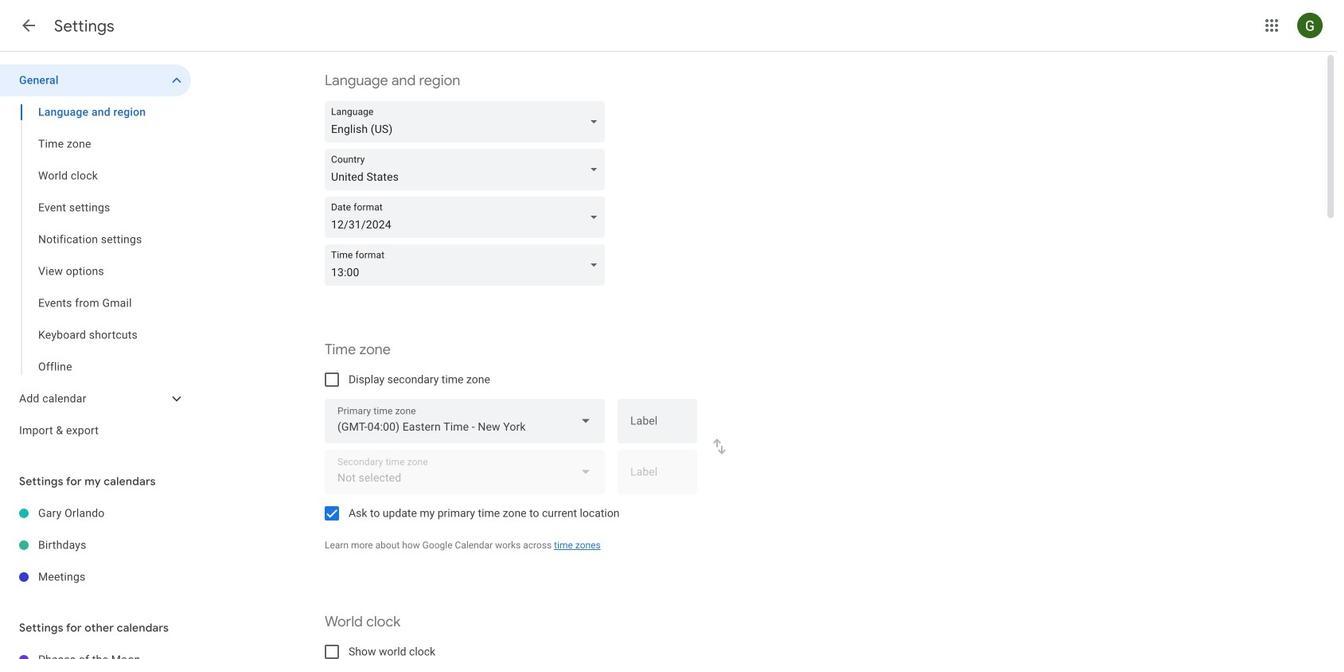 Task type: vqa. For each thing, say whether or not it's contained in the screenshot.
THE 2 element
no



Task type: describe. For each thing, give the bounding box(es) containing it.
2 tree from the top
[[0, 498, 191, 593]]

general tree item
[[0, 64, 191, 96]]

birthdays tree item
[[0, 529, 191, 561]]



Task type: locate. For each thing, give the bounding box(es) containing it.
gary orlando tree item
[[0, 498, 191, 529]]

1 tree from the top
[[0, 64, 191, 447]]

go back image
[[19, 16, 38, 35]]

Label for secondary time zone. text field
[[631, 467, 685, 489]]

group
[[0, 96, 191, 383]]

phases of the moon tree item
[[0, 644, 191, 659]]

swap time zones image
[[710, 437, 729, 456]]

1 vertical spatial tree
[[0, 498, 191, 593]]

heading
[[54, 16, 114, 36]]

Label for primary time zone. text field
[[631, 416, 685, 438]]

meetings tree item
[[0, 561, 191, 593]]

None field
[[325, 101, 611, 143], [325, 149, 611, 190], [325, 197, 611, 238], [325, 244, 611, 286], [325, 399, 605, 443], [325, 101, 611, 143], [325, 149, 611, 190], [325, 197, 611, 238], [325, 244, 611, 286], [325, 399, 605, 443]]

0 vertical spatial tree
[[0, 64, 191, 447]]

tree
[[0, 64, 191, 447], [0, 498, 191, 593]]



